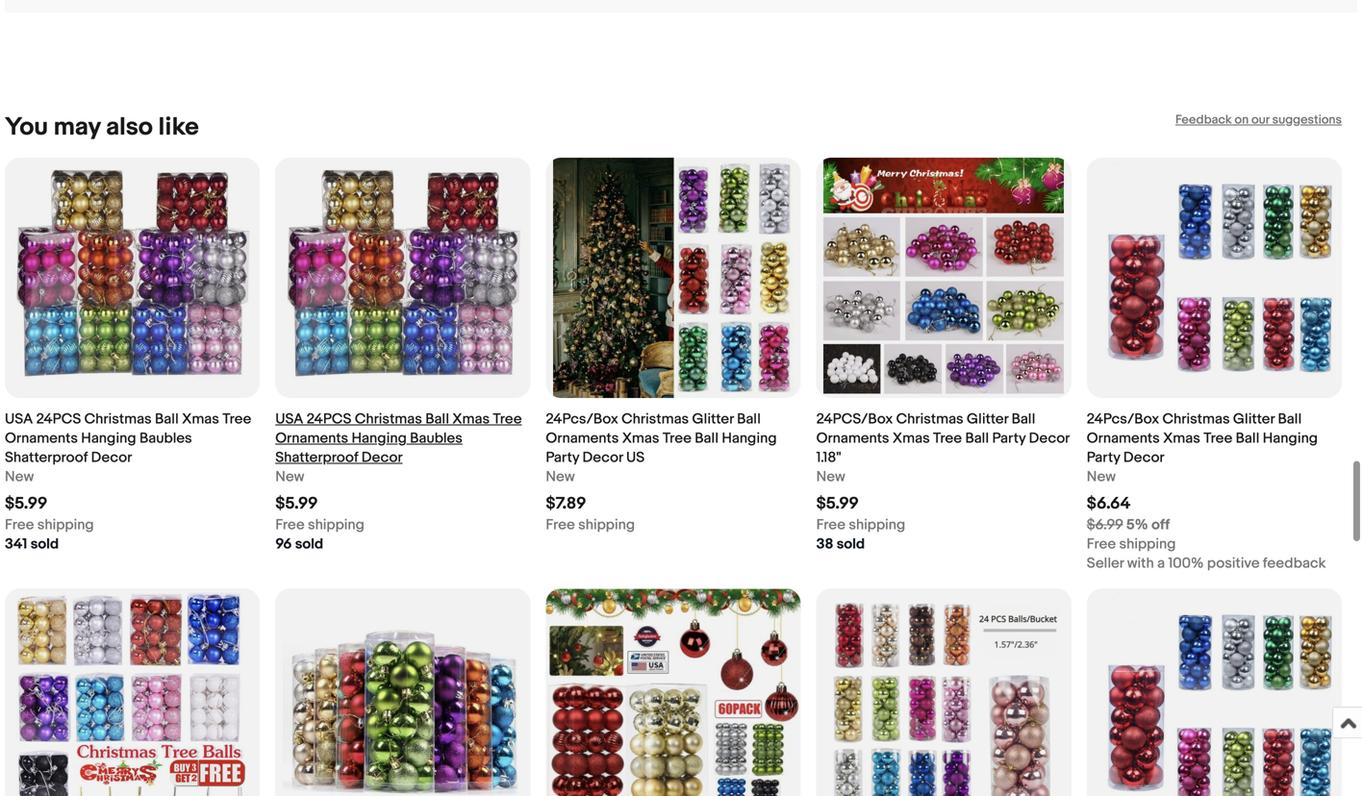 Task type: vqa. For each thing, say whether or not it's contained in the screenshot.


Task type: describe. For each thing, give the bounding box(es) containing it.
$6.99
[[1087, 517, 1124, 534]]

hanging inside the usa 24pcs christmas ball xmas tree ornaments hanging baubles shatterproof decor new $5.99 free shipping 341 sold
[[81, 430, 136, 448]]

24pcs/box christmas glitter ball ornaments xmas tree ball hanging party decor us new $7.89 free shipping
[[546, 411, 777, 534]]

24pcs/box for $6.64
[[1087, 411, 1160, 428]]

sold for usa 24pcs christmas ball xmas tree ornaments hanging baubles shatterproof decor new $5.99 free shipping 96 sold
[[295, 536, 324, 553]]

$6.64
[[1087, 494, 1131, 514]]

decor inside 24pcs/box christmas glitter ball ornaments xmas tree ball party decor 1.18" new $5.99 free shipping 38 sold
[[1029, 430, 1070, 448]]

free for usa 24pcs christmas ball xmas tree ornaments hanging baubles shatterproof decor new $5.99 free shipping 341 sold
[[5, 517, 34, 534]]

ornaments for new
[[546, 430, 619, 448]]

sold for 24pcs/box christmas glitter ball ornaments xmas tree ball party decor 1.18" new $5.99 free shipping 38 sold
[[837, 536, 865, 553]]

christmas for $5.99
[[897, 411, 964, 428]]

suggestions
[[1273, 113, 1343, 128]]

glitter for $5.99
[[967, 411, 1009, 428]]

96
[[275, 536, 292, 553]]

tree for $5.99
[[934, 430, 963, 448]]

xmas for $5.99
[[893, 430, 930, 448]]

ornaments inside the usa 24pcs christmas ball xmas tree ornaments hanging baubles shatterproof decor new $5.99 free shipping 341 sold
[[5, 430, 78, 448]]

feedback
[[1176, 113, 1233, 128]]

decor for 24pcs/box christmas glitter ball ornaments xmas tree ball hanging party decor new $6.64 $6.99 5% off free shipping seller with a 100% positive feedback
[[1124, 449, 1165, 467]]

usa for usa 24pcs christmas ball xmas tree ornaments hanging baubles shatterproof decor new $5.99 free shipping 341 sold
[[5, 411, 33, 428]]

Seller with a 100% positive feedback text field
[[1087, 554, 1327, 574]]

5%
[[1127, 517, 1149, 534]]

ornaments inside "usa 24pcs christmas ball xmas tree ornaments hanging baubles shatterproof decor new $5.99 free shipping 96 sold"
[[275, 430, 349, 448]]

baubles for usa 24pcs christmas ball xmas tree ornaments hanging baubles shatterproof decor new $5.99 free shipping 341 sold
[[140, 430, 192, 448]]

party for $7.89
[[546, 449, 580, 467]]

feedback on our suggestions link
[[1176, 113, 1343, 128]]

shipping for usa 24pcs christmas ball xmas tree ornaments hanging baubles shatterproof decor new $5.99 free shipping 96 sold
[[308, 517, 365, 534]]

$5.99 text field for usa 24pcs christmas ball xmas tree ornaments hanging baubles shatterproof decor new $5.99 free shipping 96 sold
[[275, 494, 318, 514]]

xmas for new
[[622, 430, 660, 448]]

tree inside the usa 24pcs christmas ball xmas tree ornaments hanging baubles shatterproof decor new $5.99 free shipping 341 sold
[[223, 411, 251, 428]]

on
[[1235, 113, 1249, 128]]

also
[[106, 113, 153, 142]]

xmas for $6.64
[[1164, 430, 1201, 448]]

previous price $6.99 5% off text field
[[1087, 516, 1171, 535]]

341 sold text field
[[5, 535, 59, 554]]

hanging inside 24pcs/box christmas glitter ball ornaments xmas tree ball hanging party decor new $6.64 $6.99 5% off free shipping seller with a 100% positive feedback
[[1263, 430, 1319, 448]]

$5.99 for usa 24pcs christmas ball xmas tree ornaments hanging baubles shatterproof decor new $5.99 free shipping 341 sold
[[5, 494, 47, 514]]

tree inside "usa 24pcs christmas ball xmas tree ornaments hanging baubles shatterproof decor new $5.99 free shipping 96 sold"
[[493, 411, 522, 428]]

24pcs/box for new
[[546, 411, 619, 428]]

our
[[1252, 113, 1270, 128]]

3 new text field from the left
[[1087, 468, 1116, 487]]

decor for 24pcs/box christmas glitter ball ornaments xmas tree ball hanging party decor us new $7.89 free shipping
[[583, 449, 623, 467]]

a
[[1158, 555, 1166, 573]]

tree for new
[[663, 430, 692, 448]]

100%
[[1169, 555, 1205, 573]]

list containing $5.99
[[5, 142, 1358, 797]]

off
[[1152, 517, 1171, 534]]

Free shipping text field
[[275, 516, 365, 535]]

free shipping text field for usa 24pcs christmas ball xmas tree ornaments hanging baubles shatterproof decor
[[5, 516, 94, 535]]

decor for usa 24pcs christmas ball xmas tree ornaments hanging baubles shatterproof decor new $5.99 free shipping 96 sold
[[362, 449, 403, 467]]

free for usa 24pcs christmas ball xmas tree ornaments hanging baubles shatterproof decor new $5.99 free shipping 96 sold
[[275, 517, 305, 534]]

may
[[54, 113, 100, 142]]

christmas for new
[[622, 411, 689, 428]]

24pcs for usa 24pcs christmas ball xmas tree ornaments hanging baubles shatterproof decor new $5.99 free shipping 96 sold
[[307, 411, 352, 428]]

shatterproof for usa 24pcs christmas ball xmas tree ornaments hanging baubles shatterproof decor new $5.99 free shipping 96 sold
[[275, 449, 358, 467]]

$6.64 text field
[[1087, 494, 1131, 514]]

feedback on our suggestions
[[1176, 113, 1343, 128]]

new text field for $5.99
[[817, 468, 846, 487]]

$5.99 text field for 24pcs/box christmas glitter ball ornaments xmas tree ball party decor 1.18" new $5.99 free shipping 38 sold
[[817, 494, 859, 514]]

new text field for $7.89
[[546, 468, 575, 487]]

new text field for usa 24pcs christmas ball xmas tree ornaments hanging baubles shatterproof decor new $5.99 free shipping 96 sold
[[275, 468, 305, 487]]

341
[[5, 536, 27, 553]]

free inside 24pcs/box christmas glitter ball ornaments xmas tree ball hanging party decor new $6.64 $6.99 5% off free shipping seller with a 100% positive feedback
[[1087, 536, 1117, 553]]

new inside 24pcs/box christmas glitter ball ornaments xmas tree ball hanging party decor us new $7.89 free shipping
[[546, 469, 575, 486]]

$7.89 text field
[[546, 494, 587, 514]]

usa for usa 24pcs christmas ball xmas tree ornaments hanging baubles shatterproof decor new $5.99 free shipping 96 sold
[[275, 411, 304, 428]]

positive
[[1208, 555, 1260, 573]]

decor for usa 24pcs christmas ball xmas tree ornaments hanging baubles shatterproof decor new $5.99 free shipping 341 sold
[[91, 449, 132, 467]]

38
[[817, 536, 834, 553]]

seller
[[1087, 555, 1125, 573]]

free shipping text field for 24pcs/box christmas glitter ball ornaments xmas tree ball hanging party decor us
[[546, 516, 635, 535]]



Task type: locate. For each thing, give the bounding box(es) containing it.
24pcs for usa 24pcs christmas ball xmas tree ornaments hanging baubles shatterproof decor new $5.99 free shipping 341 sold
[[36, 411, 81, 428]]

shipping for usa 24pcs christmas ball xmas tree ornaments hanging baubles shatterproof decor new $5.99 free shipping 341 sold
[[37, 517, 94, 534]]

xmas inside the usa 24pcs christmas ball xmas tree ornaments hanging baubles shatterproof decor new $5.99 free shipping 341 sold
[[182, 411, 219, 428]]

2 glitter from the left
[[967, 411, 1009, 428]]

24pcs/box up $6.64
[[1087, 411, 1160, 428]]

1 horizontal spatial new text field
[[817, 468, 846, 487]]

new inside 24pcs/box christmas glitter ball ornaments xmas tree ball hanging party decor new $6.64 $6.99 5% off free shipping seller with a 100% positive feedback
[[1087, 469, 1116, 486]]

96 sold text field
[[275, 535, 324, 554]]

feedback
[[1264, 555, 1327, 573]]

new text field for usa 24pcs christmas ball xmas tree ornaments hanging baubles shatterproof decor new $5.99 free shipping 341 sold
[[5, 468, 34, 487]]

1 horizontal spatial party
[[993, 430, 1026, 448]]

ornaments
[[5, 430, 78, 448], [275, 430, 349, 448], [546, 430, 619, 448], [817, 430, 890, 448], [1087, 430, 1160, 448]]

1 sold from the left
[[31, 536, 59, 553]]

24pcs/box
[[546, 411, 619, 428], [1087, 411, 1160, 428]]

2 new from the left
[[275, 469, 305, 486]]

$5.99 inside the usa 24pcs christmas ball xmas tree ornaments hanging baubles shatterproof decor new $5.99 free shipping 341 sold
[[5, 494, 47, 514]]

us
[[627, 449, 645, 467]]

24pcs/box up $7.89
[[546, 411, 619, 428]]

new text field up $5.99 text box
[[5, 468, 34, 487]]

1 24pcs/box from the left
[[546, 411, 619, 428]]

free up 341
[[5, 517, 34, 534]]

2 usa from the left
[[275, 411, 304, 428]]

ornaments for $6.64
[[1087, 430, 1160, 448]]

free shipping text field down $5.99 text box
[[5, 516, 94, 535]]

1 new from the left
[[5, 469, 34, 486]]

decor inside "usa 24pcs christmas ball xmas tree ornaments hanging baubles shatterproof decor new $5.99 free shipping 96 sold"
[[362, 449, 403, 467]]

new up $6.64 "text field"
[[1087, 469, 1116, 486]]

24pcs inside the usa 24pcs christmas ball xmas tree ornaments hanging baubles shatterproof decor new $5.99 free shipping 341 sold
[[36, 411, 81, 428]]

$5.99 inside 24pcs/box christmas glitter ball ornaments xmas tree ball party decor 1.18" new $5.99 free shipping 38 sold
[[817, 494, 859, 514]]

1 ornaments from the left
[[5, 430, 78, 448]]

ornaments up free shipping text box
[[275, 430, 349, 448]]

new text field up $7.89
[[546, 468, 575, 487]]

free down $6.99
[[1087, 536, 1117, 553]]

usa 24pcs christmas ball xmas tree ornaments hanging baubles shatterproof decor new $5.99 free shipping 96 sold
[[275, 411, 522, 553]]

2 baubles from the left
[[410, 430, 463, 448]]

$5.99 inside "usa 24pcs christmas ball xmas tree ornaments hanging baubles shatterproof decor new $5.99 free shipping 96 sold"
[[275, 494, 318, 514]]

New text field
[[5, 468, 34, 487], [275, 468, 305, 487], [1087, 468, 1116, 487]]

with
[[1128, 555, 1155, 573]]

tree inside 24pcs/box christmas glitter ball ornaments xmas tree ball party decor 1.18" new $5.99 free shipping 38 sold
[[934, 430, 963, 448]]

sold inside 24pcs/box christmas glitter ball ornaments xmas tree ball party decor 1.18" new $5.99 free shipping 38 sold
[[837, 536, 865, 553]]

glitter
[[692, 411, 734, 428], [967, 411, 1009, 428], [1234, 411, 1275, 428]]

sold right "38"
[[837, 536, 865, 553]]

3 sold from the left
[[837, 536, 865, 553]]

1 horizontal spatial $5.99
[[275, 494, 318, 514]]

0 horizontal spatial sold
[[31, 536, 59, 553]]

christmas inside 24pcs/box christmas glitter ball ornaments xmas tree ball party decor 1.18" new $5.99 free shipping 38 sold
[[897, 411, 964, 428]]

shatterproof inside "usa 24pcs christmas ball xmas tree ornaments hanging baubles shatterproof decor new $5.99 free shipping 96 sold"
[[275, 449, 358, 467]]

3 hanging from the left
[[722, 430, 777, 448]]

0 horizontal spatial $5.99 text field
[[275, 494, 318, 514]]

0 horizontal spatial new text field
[[546, 468, 575, 487]]

free shipping text field down $7.89 text box
[[546, 516, 635, 535]]

2 24pcs/box from the left
[[1087, 411, 1160, 428]]

free shipping text field for 24pcs/box christmas glitter ball ornaments xmas tree ball party decor 1.18"
[[817, 516, 906, 535]]

2 $5.99 from the left
[[275, 494, 318, 514]]

list
[[5, 142, 1358, 797]]

2 24pcs from the left
[[307, 411, 352, 428]]

24pcs/box christmas glitter ball ornaments xmas tree ball hanging party decor new $6.64 $6.99 5% off free shipping seller with a 100% positive feedback
[[1087, 411, 1327, 573]]

$5.99 up free shipping text box
[[275, 494, 318, 514]]

shipping up 96 sold text box
[[308, 517, 365, 534]]

1 christmas from the left
[[84, 411, 152, 428]]

ball
[[155, 411, 179, 428], [426, 411, 449, 428], [737, 411, 761, 428], [1012, 411, 1036, 428], [1279, 411, 1302, 428], [695, 430, 719, 448], [966, 430, 990, 448], [1236, 430, 1260, 448]]

free inside "usa 24pcs christmas ball xmas tree ornaments hanging baubles shatterproof decor new $5.99 free shipping 96 sold"
[[275, 517, 305, 534]]

tree inside 24pcs/box christmas glitter ball ornaments xmas tree ball hanging party decor new $6.64 $6.99 5% off free shipping seller with a 100% positive feedback
[[1204, 430, 1233, 448]]

hanging inside "usa 24pcs christmas ball xmas tree ornaments hanging baubles shatterproof decor new $5.99 free shipping 96 sold"
[[352, 430, 407, 448]]

4 new from the left
[[817, 469, 846, 486]]

tree
[[223, 411, 251, 428], [493, 411, 522, 428], [663, 430, 692, 448], [934, 430, 963, 448], [1204, 430, 1233, 448]]

shipping inside 24pcs/box christmas glitter ball ornaments xmas tree ball hanging party decor new $6.64 $6.99 5% off free shipping seller with a 100% positive feedback
[[1120, 536, 1177, 553]]

2 horizontal spatial glitter
[[1234, 411, 1275, 428]]

new up free shipping text box
[[275, 469, 305, 486]]

$7.89
[[546, 494, 587, 514]]

4 christmas from the left
[[897, 411, 964, 428]]

shipping inside the usa 24pcs christmas ball xmas tree ornaments hanging baubles shatterproof decor new $5.99 free shipping 341 sold
[[37, 517, 94, 534]]

5 new from the left
[[1087, 469, 1116, 486]]

1 horizontal spatial sold
[[295, 536, 324, 553]]

party inside 24pcs/box christmas glitter ball ornaments xmas tree ball party decor 1.18" new $5.99 free shipping 38 sold
[[993, 430, 1026, 448]]

ornaments up $6.64
[[1087, 430, 1160, 448]]

christmas
[[84, 411, 152, 428], [355, 411, 422, 428], [622, 411, 689, 428], [897, 411, 964, 428], [1163, 411, 1231, 428]]

shipping down $7.89 text box
[[579, 517, 635, 534]]

0 horizontal spatial 24pcs
[[36, 411, 81, 428]]

new for usa 24pcs christmas ball xmas tree ornaments hanging baubles shatterproof decor new $5.99 free shipping 341 sold
[[5, 469, 34, 486]]

new text field up $6.64 "text field"
[[1087, 468, 1116, 487]]

1 usa from the left
[[5, 411, 33, 428]]

christmas inside 24pcs/box christmas glitter ball ornaments xmas tree ball hanging party decor new $6.64 $6.99 5% off free shipping seller with a 100% positive feedback
[[1163, 411, 1231, 428]]

1 24pcs from the left
[[36, 411, 81, 428]]

christmas for $6.64
[[1163, 411, 1231, 428]]

shatterproof for usa 24pcs christmas ball xmas tree ornaments hanging baubles shatterproof decor new $5.99 free shipping 341 sold
[[5, 449, 88, 467]]

1 $5.99 from the left
[[5, 494, 47, 514]]

1 $5.99 text field from the left
[[275, 494, 318, 514]]

new text field up free shipping text box
[[275, 468, 305, 487]]

$5.99 for 24pcs/box christmas glitter ball ornaments xmas tree ball party decor 1.18" new $5.99 free shipping 38 sold
[[817, 494, 859, 514]]

new
[[5, 469, 34, 486], [275, 469, 305, 486], [546, 469, 575, 486], [817, 469, 846, 486], [1087, 469, 1116, 486]]

1 baubles from the left
[[140, 430, 192, 448]]

1 new text field from the left
[[5, 468, 34, 487]]

tree for $6.64
[[1204, 430, 1233, 448]]

you
[[5, 113, 48, 142]]

new text field down 1.18"
[[817, 468, 846, 487]]

38 sold text field
[[817, 535, 865, 554]]

1 horizontal spatial 24pcs
[[307, 411, 352, 428]]

1 hanging from the left
[[81, 430, 136, 448]]

new up $5.99 text box
[[5, 469, 34, 486]]

shipping inside "usa 24pcs christmas ball xmas tree ornaments hanging baubles shatterproof decor new $5.99 free shipping 96 sold"
[[308, 517, 365, 534]]

2 $5.99 text field from the left
[[817, 494, 859, 514]]

2 ornaments from the left
[[275, 430, 349, 448]]

new up $7.89
[[546, 469, 575, 486]]

usa
[[5, 411, 33, 428], [275, 411, 304, 428]]

2 hanging from the left
[[352, 430, 407, 448]]

0 horizontal spatial baubles
[[140, 430, 192, 448]]

24pcs/box inside 24pcs/box christmas glitter ball ornaments xmas tree ball hanging party decor new $6.64 $6.99 5% off free shipping seller with a 100% positive feedback
[[1087, 411, 1160, 428]]

0 horizontal spatial shatterproof
[[5, 449, 88, 467]]

free inside 24pcs/box christmas glitter ball ornaments xmas tree ball hanging party decor us new $7.89 free shipping
[[546, 517, 575, 534]]

free inside the usa 24pcs christmas ball xmas tree ornaments hanging baubles shatterproof decor new $5.99 free shipping 341 sold
[[5, 517, 34, 534]]

24pcs/box
[[817, 411, 893, 428]]

new inside "usa 24pcs christmas ball xmas tree ornaments hanging baubles shatterproof decor new $5.99 free shipping 96 sold"
[[275, 469, 305, 486]]

free
[[5, 517, 34, 534], [275, 517, 305, 534], [546, 517, 575, 534], [817, 517, 846, 534], [1087, 536, 1117, 553]]

shipping up 38 sold text box
[[849, 517, 906, 534]]

New text field
[[546, 468, 575, 487], [817, 468, 846, 487]]

sold right 341
[[31, 536, 59, 553]]

$5.99 text field up 38 sold text box
[[817, 494, 859, 514]]

shipping inside 24pcs/box christmas glitter ball ornaments xmas tree ball party decor 1.18" new $5.99 free shipping 38 sold
[[849, 517, 906, 534]]

like
[[158, 113, 199, 142]]

hanging
[[81, 430, 136, 448], [352, 430, 407, 448], [722, 430, 777, 448], [1263, 430, 1319, 448]]

1 horizontal spatial $5.99 text field
[[817, 494, 859, 514]]

1 horizontal spatial 24pcs/box
[[1087, 411, 1160, 428]]

$5.99 up 38 sold text box
[[817, 494, 859, 514]]

new for usa 24pcs christmas ball xmas tree ornaments hanging baubles shatterproof decor new $5.99 free shipping 96 sold
[[275, 469, 305, 486]]

decor inside the usa 24pcs christmas ball xmas tree ornaments hanging baubles shatterproof decor new $5.99 free shipping 341 sold
[[91, 449, 132, 467]]

party inside 24pcs/box christmas glitter ball ornaments xmas tree ball hanging party decor new $6.64 $6.99 5% off free shipping seller with a 100% positive feedback
[[1087, 449, 1121, 467]]

4 hanging from the left
[[1263, 430, 1319, 448]]

new inside the usa 24pcs christmas ball xmas tree ornaments hanging baubles shatterproof decor new $5.99 free shipping 341 sold
[[5, 469, 34, 486]]

3 new from the left
[[546, 469, 575, 486]]

new down 1.18"
[[817, 469, 846, 486]]

0 horizontal spatial party
[[546, 449, 580, 467]]

baubles inside "usa 24pcs christmas ball xmas tree ornaments hanging baubles shatterproof decor new $5.99 free shipping 96 sold"
[[410, 430, 463, 448]]

1 shatterproof from the left
[[5, 449, 88, 467]]

2 new text field from the left
[[275, 468, 305, 487]]

3 ornaments from the left
[[546, 430, 619, 448]]

$5.99 for usa 24pcs christmas ball xmas tree ornaments hanging baubles shatterproof decor new $5.99 free shipping 96 sold
[[275, 494, 318, 514]]

5 christmas from the left
[[1163, 411, 1231, 428]]

sold inside the usa 24pcs christmas ball xmas tree ornaments hanging baubles shatterproof decor new $5.99 free shipping 341 sold
[[31, 536, 59, 553]]

sold inside "usa 24pcs christmas ball xmas tree ornaments hanging baubles shatterproof decor new $5.99 free shipping 96 sold"
[[295, 536, 324, 553]]

24pcs inside "usa 24pcs christmas ball xmas tree ornaments hanging baubles shatterproof decor new $5.99 free shipping 96 sold"
[[307, 411, 352, 428]]

baubles for usa 24pcs christmas ball xmas tree ornaments hanging baubles shatterproof decor new $5.99 free shipping 96 sold
[[410, 430, 463, 448]]

2 new text field from the left
[[817, 468, 846, 487]]

shatterproof inside the usa 24pcs christmas ball xmas tree ornaments hanging baubles shatterproof decor new $5.99 free shipping 341 sold
[[5, 449, 88, 467]]

party inside 24pcs/box christmas glitter ball ornaments xmas tree ball hanging party decor us new $7.89 free shipping
[[546, 449, 580, 467]]

ornaments up $7.89
[[546, 430, 619, 448]]

0 horizontal spatial usa
[[5, 411, 33, 428]]

xmas
[[182, 411, 219, 428], [453, 411, 490, 428], [622, 430, 660, 448], [893, 430, 930, 448], [1164, 430, 1201, 448]]

3 $5.99 from the left
[[817, 494, 859, 514]]

1 horizontal spatial usa
[[275, 411, 304, 428]]

0 horizontal spatial glitter
[[692, 411, 734, 428]]

ornaments inside 24pcs/box christmas glitter ball ornaments xmas tree ball party decor 1.18" new $5.99 free shipping 38 sold
[[817, 430, 890, 448]]

new inside 24pcs/box christmas glitter ball ornaments xmas tree ball party decor 1.18" new $5.99 free shipping 38 sold
[[817, 469, 846, 486]]

shipping
[[37, 517, 94, 534], [308, 517, 365, 534], [579, 517, 635, 534], [849, 517, 906, 534], [1120, 536, 1177, 553]]

sold
[[31, 536, 59, 553], [295, 536, 324, 553], [837, 536, 865, 553]]

free for 24pcs/box christmas glitter ball ornaments xmas tree ball party decor 1.18" new $5.99 free shipping 38 sold
[[817, 517, 846, 534]]

$5.99 text field up free shipping text box
[[275, 494, 318, 514]]

xmas inside "usa 24pcs christmas ball xmas tree ornaments hanging baubles shatterproof decor new $5.99 free shipping 96 sold"
[[453, 411, 490, 428]]

1 horizontal spatial shatterproof
[[275, 449, 358, 467]]

usa inside "usa 24pcs christmas ball xmas tree ornaments hanging baubles shatterproof decor new $5.99 free shipping 96 sold"
[[275, 411, 304, 428]]

party for $6.99
[[1087, 449, 1121, 467]]

24pcs/box christmas glitter ball ornaments xmas tree ball party decor 1.18" new $5.99 free shipping 38 sold
[[817, 411, 1070, 553]]

1 horizontal spatial new text field
[[275, 468, 305, 487]]

$5.99
[[5, 494, 47, 514], [275, 494, 318, 514], [817, 494, 859, 514]]

ornaments for $5.99
[[817, 430, 890, 448]]

new for 24pcs/box christmas glitter ball ornaments xmas tree ball party decor 1.18" new $5.99 free shipping 38 sold
[[817, 469, 846, 486]]

usa 24pcs christmas ball xmas tree ornaments hanging baubles shatterproof decor new $5.99 free shipping 341 sold
[[5, 411, 251, 553]]

free down $7.89 text box
[[546, 517, 575, 534]]

shipping inside 24pcs/box christmas glitter ball ornaments xmas tree ball hanging party decor us new $7.89 free shipping
[[579, 517, 635, 534]]

christmas inside "usa 24pcs christmas ball xmas tree ornaments hanging baubles shatterproof decor new $5.99 free shipping 96 sold"
[[355, 411, 422, 428]]

xmas inside 24pcs/box christmas glitter ball ornaments xmas tree ball party decor 1.18" new $5.99 free shipping 38 sold
[[893, 430, 930, 448]]

free up "38"
[[817, 517, 846, 534]]

shipping for 24pcs/box christmas glitter ball ornaments xmas tree ball party decor 1.18" new $5.99 free shipping 38 sold
[[849, 517, 906, 534]]

glitter for $6.64
[[1234, 411, 1275, 428]]

christmas inside the usa 24pcs christmas ball xmas tree ornaments hanging baubles shatterproof decor new $5.99 free shipping 341 sold
[[84, 411, 152, 428]]

5 ornaments from the left
[[1087, 430, 1160, 448]]

shipping up with
[[1120, 536, 1177, 553]]

0 horizontal spatial 24pcs/box
[[546, 411, 619, 428]]

glitter inside 24pcs/box christmas glitter ball ornaments xmas tree ball hanging party decor us new $7.89 free shipping
[[692, 411, 734, 428]]

$5.99 up 341 sold text field
[[5, 494, 47, 514]]

glitter for new
[[692, 411, 734, 428]]

free shipping text field up "38"
[[817, 516, 906, 535]]

3 christmas from the left
[[622, 411, 689, 428]]

1 new text field from the left
[[546, 468, 575, 487]]

24pcs/box inside 24pcs/box christmas glitter ball ornaments xmas tree ball hanging party decor us new $7.89 free shipping
[[546, 411, 619, 428]]

1 horizontal spatial baubles
[[410, 430, 463, 448]]

party
[[993, 430, 1026, 448], [546, 449, 580, 467], [1087, 449, 1121, 467]]

ball inside the usa 24pcs christmas ball xmas tree ornaments hanging baubles shatterproof decor new $5.99 free shipping 341 sold
[[155, 411, 179, 428]]

usa inside the usa 24pcs christmas ball xmas tree ornaments hanging baubles shatterproof decor new $5.99 free shipping 341 sold
[[5, 411, 33, 428]]

24pcs
[[36, 411, 81, 428], [307, 411, 352, 428]]

$5.99 text field
[[5, 494, 47, 514]]

0 horizontal spatial $5.99
[[5, 494, 47, 514]]

2 sold from the left
[[295, 536, 324, 553]]

shatterproof up free shipping text box
[[275, 449, 358, 467]]

4 ornaments from the left
[[817, 430, 890, 448]]

decor inside 24pcs/box christmas glitter ball ornaments xmas tree ball hanging party decor new $6.64 $6.99 5% off free shipping seller with a 100% positive feedback
[[1124, 449, 1165, 467]]

ornaments inside 24pcs/box christmas glitter ball ornaments xmas tree ball hanging party decor new $6.64 $6.99 5% off free shipping seller with a 100% positive feedback
[[1087, 430, 1160, 448]]

2 horizontal spatial $5.99
[[817, 494, 859, 514]]

free up 96
[[275, 517, 305, 534]]

sold for usa 24pcs christmas ball xmas tree ornaments hanging baubles shatterproof decor new $5.99 free shipping 341 sold
[[31, 536, 59, 553]]

glitter inside 24pcs/box christmas glitter ball ornaments xmas tree ball hanging party decor new $6.64 $6.99 5% off free shipping seller with a 100% positive feedback
[[1234, 411, 1275, 428]]

ornaments inside 24pcs/box christmas glitter ball ornaments xmas tree ball hanging party decor us new $7.89 free shipping
[[546, 430, 619, 448]]

free inside 24pcs/box christmas glitter ball ornaments xmas tree ball party decor 1.18" new $5.99 free shipping 38 sold
[[817, 517, 846, 534]]

1 horizontal spatial glitter
[[967, 411, 1009, 428]]

you may also like
[[5, 113, 199, 142]]

2 shatterproof from the left
[[275, 449, 358, 467]]

0 horizontal spatial new text field
[[5, 468, 34, 487]]

tree inside 24pcs/box christmas glitter ball ornaments xmas tree ball hanging party decor us new $7.89 free shipping
[[663, 430, 692, 448]]

2 horizontal spatial party
[[1087, 449, 1121, 467]]

1 glitter from the left
[[692, 411, 734, 428]]

new for 24pcs/box christmas glitter ball ornaments xmas tree ball hanging party decor new $6.64 $6.99 5% off free shipping seller with a 100% positive feedback
[[1087, 469, 1116, 486]]

ornaments up $5.99 text box
[[5, 430, 78, 448]]

baubles inside the usa 24pcs christmas ball xmas tree ornaments hanging baubles shatterproof decor new $5.99 free shipping 341 sold
[[140, 430, 192, 448]]

1.18"
[[817, 449, 842, 467]]

xmas inside 24pcs/box christmas glitter ball ornaments xmas tree ball hanging party decor new $6.64 $6.99 5% off free shipping seller with a 100% positive feedback
[[1164, 430, 1201, 448]]

hanging inside 24pcs/box christmas glitter ball ornaments xmas tree ball hanging party decor us new $7.89 free shipping
[[722, 430, 777, 448]]

sold down free shipping text box
[[295, 536, 324, 553]]

decor inside 24pcs/box christmas glitter ball ornaments xmas tree ball hanging party decor us new $7.89 free shipping
[[583, 449, 623, 467]]

ball inside "usa 24pcs christmas ball xmas tree ornaments hanging baubles shatterproof decor new $5.99 free shipping 96 sold"
[[426, 411, 449, 428]]

shipping up 341 sold text field
[[37, 517, 94, 534]]

2 horizontal spatial sold
[[837, 536, 865, 553]]

baubles
[[140, 430, 192, 448], [410, 430, 463, 448]]

2 christmas from the left
[[355, 411, 422, 428]]

shatterproof up $5.99 text box
[[5, 449, 88, 467]]

free shipping text field down 5%
[[1087, 535, 1177, 554]]

decor
[[1029, 430, 1070, 448], [91, 449, 132, 467], [362, 449, 403, 467], [583, 449, 623, 467], [1124, 449, 1165, 467]]

glitter inside 24pcs/box christmas glitter ball ornaments xmas tree ball party decor 1.18" new $5.99 free shipping 38 sold
[[967, 411, 1009, 428]]

christmas inside 24pcs/box christmas glitter ball ornaments xmas tree ball hanging party decor us new $7.89 free shipping
[[622, 411, 689, 428]]

xmas inside 24pcs/box christmas glitter ball ornaments xmas tree ball hanging party decor us new $7.89 free shipping
[[622, 430, 660, 448]]

3 glitter from the left
[[1234, 411, 1275, 428]]

2 horizontal spatial new text field
[[1087, 468, 1116, 487]]

Free shipping text field
[[5, 516, 94, 535], [546, 516, 635, 535], [817, 516, 906, 535], [1087, 535, 1177, 554]]

$5.99 text field
[[275, 494, 318, 514], [817, 494, 859, 514]]

shatterproof
[[5, 449, 88, 467], [275, 449, 358, 467]]

ornaments down 24pcs/box
[[817, 430, 890, 448]]



